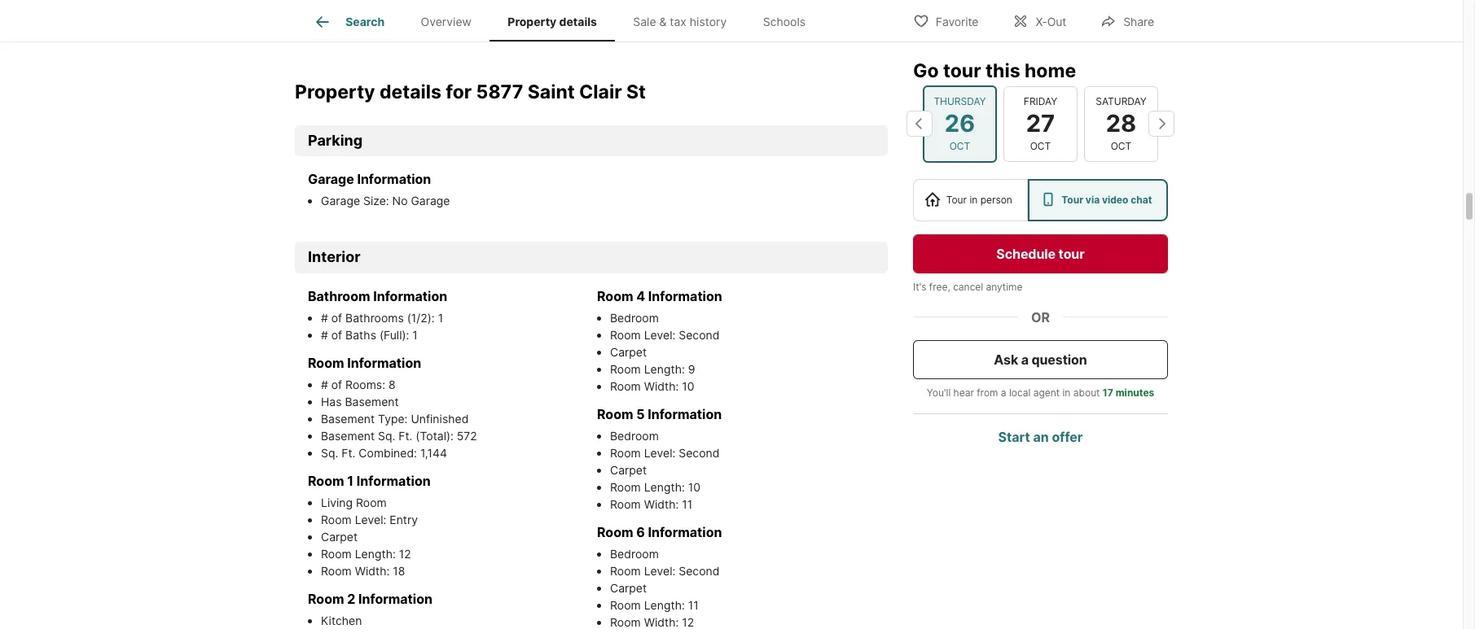 Task type: vqa. For each thing, say whether or not it's contained in the screenshot.


Task type: locate. For each thing, give the bounding box(es) containing it.
go tour this home
[[914, 59, 1077, 82]]

information inside 'room 4 information bedroom room level: second carpet room length: 9 room width: 10'
[[649, 288, 723, 305]]

x-out
[[1036, 14, 1067, 28]]

0 horizontal spatial details
[[380, 81, 442, 104]]

1 horizontal spatial 1
[[413, 328, 418, 342]]

17
[[1103, 386, 1114, 399]]

1 vertical spatial 11
[[688, 599, 699, 613]]

carpet down 6
[[610, 582, 647, 596]]

information up no
[[357, 171, 431, 188]]

11
[[682, 498, 693, 512], [688, 599, 699, 613]]

0 vertical spatial basement
[[345, 395, 399, 409]]

9
[[688, 362, 696, 376]]

cancel
[[954, 280, 984, 293]]

length:
[[644, 362, 685, 376], [644, 481, 685, 495], [355, 547, 396, 561], [644, 599, 685, 613]]

12 inside room 6 information bedroom room level: second carpet room length: 11 room width: 12
[[682, 616, 695, 630]]

1
[[438, 311, 443, 325], [413, 328, 418, 342], [347, 473, 354, 490]]

1 horizontal spatial property
[[508, 15, 557, 29]]

home
[[1025, 59, 1077, 82]]

property inside tab
[[508, 15, 557, 29]]

3 of from the top
[[332, 378, 342, 392]]

tour
[[947, 193, 967, 205], [1062, 193, 1084, 205]]

tour for go
[[944, 59, 982, 82]]

ft. left "combined:"
[[342, 446, 356, 460]]

length: inside room 1 information living room room level: entry carpet room length: 12 room width: 18
[[355, 547, 396, 561]]

0 vertical spatial a
[[1022, 351, 1029, 368]]

details left for
[[380, 81, 442, 104]]

2
[[347, 591, 356, 608]]

friday 27 oct
[[1024, 95, 1058, 152]]

length: inside 'room 4 information bedroom room level: second carpet room length: 9 room width: 10'
[[644, 362, 685, 376]]

1 of from the top
[[332, 311, 342, 325]]

width: inside room 5 information bedroom room level: second carpet room length: 10 room width: 11
[[644, 498, 679, 512]]

2 horizontal spatial oct
[[1111, 139, 1132, 152]]

length: inside room 5 information bedroom room level: second carpet room length: 10 room width: 11
[[644, 481, 685, 495]]

bedroom inside room 5 information bedroom room level: second carpet room length: 10 room width: 11
[[610, 429, 659, 443]]

unfinished
[[411, 412, 469, 426]]

a inside button
[[1022, 351, 1029, 368]]

3 bedroom from the top
[[610, 547, 659, 561]]

width: for room 5 information
[[644, 498, 679, 512]]

information up (1/2):
[[374, 288, 448, 305]]

1 vertical spatial #
[[321, 328, 328, 342]]

tab list
[[295, 0, 837, 42]]

this
[[986, 59, 1021, 82]]

bedroom down 4
[[610, 311, 659, 325]]

of inside the room information # of rooms: 8 has basement basement type: unfinished basement sq. ft. (total): 572 sq. ft. combined: 1,144
[[332, 378, 342, 392]]

tour in person option
[[914, 178, 1028, 221]]

0 vertical spatial sq.
[[378, 429, 396, 443]]

second inside 'room 4 information bedroom room level: second carpet room length: 9 room width: 10'
[[679, 328, 720, 342]]

2 vertical spatial 1
[[347, 473, 354, 490]]

# left baths at the left of the page
[[321, 328, 328, 342]]

0 vertical spatial details
[[560, 15, 597, 29]]

bedroom down 6
[[610, 547, 659, 561]]

level: left entry
[[355, 513, 387, 527]]

width: inside room 1 information living room room level: entry carpet room length: 12 room width: 18
[[355, 565, 390, 578]]

tour up thursday
[[944, 59, 982, 82]]

second for room 6 information
[[679, 565, 720, 578]]

1 oct from the left
[[950, 139, 971, 152]]

oct down "27"
[[1031, 139, 1052, 152]]

0 vertical spatial #
[[321, 311, 328, 325]]

1 horizontal spatial tour
[[1059, 245, 1085, 262]]

tour inside tour in person option
[[947, 193, 967, 205]]

0 vertical spatial property
[[508, 15, 557, 29]]

1 right (1/2):
[[438, 311, 443, 325]]

1 horizontal spatial sq.
[[378, 429, 396, 443]]

0 vertical spatial tour
[[944, 59, 982, 82]]

# for bathroom
[[321, 311, 328, 325]]

1 horizontal spatial 12
[[682, 616, 695, 630]]

# up has
[[321, 378, 328, 392]]

# down bathroom
[[321, 311, 328, 325]]

tour inside button
[[1059, 245, 1085, 262]]

1 horizontal spatial details
[[560, 15, 597, 29]]

bedroom inside room 6 information bedroom room level: second carpet room length: 11 room width: 12
[[610, 547, 659, 561]]

carpet down 5
[[610, 464, 647, 477]]

type:
[[378, 412, 408, 426]]

length: up 6
[[644, 481, 685, 495]]

about
[[1074, 386, 1101, 399]]

in
[[970, 193, 978, 205], [1063, 386, 1071, 399]]

information right 4
[[649, 288, 723, 305]]

0 horizontal spatial property
[[295, 81, 375, 104]]

information down "combined:"
[[357, 473, 431, 490]]

information
[[357, 171, 431, 188], [374, 288, 448, 305], [649, 288, 723, 305], [347, 355, 421, 371], [648, 406, 722, 423], [357, 473, 431, 490], [648, 525, 722, 541], [359, 591, 433, 608]]

of left baths at the left of the page
[[332, 328, 342, 342]]

# inside the room information # of rooms: 8 has basement basement type: unfinished basement sq. ft. (total): 572 sq. ft. combined: 1,144
[[321, 378, 328, 392]]

1 horizontal spatial a
[[1022, 351, 1029, 368]]

bedroom for 4
[[610, 311, 659, 325]]

for
[[446, 81, 472, 104]]

1 bedroom from the top
[[610, 311, 659, 325]]

0 vertical spatial 1
[[438, 311, 443, 325]]

schedule
[[997, 245, 1056, 262]]

2 of from the top
[[332, 328, 342, 342]]

1 horizontal spatial tour
[[1062, 193, 1084, 205]]

second inside room 6 information bedroom room level: second carpet room length: 11 room width: 12
[[679, 565, 720, 578]]

2 vertical spatial bedroom
[[610, 547, 659, 561]]

length: up 18
[[355, 547, 396, 561]]

information right 6
[[648, 525, 722, 541]]

length: down 6
[[644, 599, 685, 613]]

length: inside room 6 information bedroom room level: second carpet room length: 11 room width: 12
[[644, 599, 685, 613]]

carpet
[[610, 345, 647, 359], [610, 464, 647, 477], [321, 530, 358, 544], [610, 582, 647, 596]]

length: for room 4 information
[[644, 362, 685, 376]]

width: inside 'room 4 information bedroom room level: second carpet room length: 9 room width: 10'
[[644, 380, 679, 393]]

1 vertical spatial 12
[[682, 616, 695, 630]]

1 vertical spatial of
[[332, 328, 342, 342]]

carpet for room 5 information
[[610, 464, 647, 477]]

0 vertical spatial second
[[679, 328, 720, 342]]

information inside garage information garage size: no garage
[[357, 171, 431, 188]]

oct for 27
[[1031, 139, 1052, 152]]

information inside the room information # of rooms: 8 has basement basement type: unfinished basement sq. ft. (total): 572 sq. ft. combined: 1,144
[[347, 355, 421, 371]]

property details tab
[[490, 2, 615, 42]]

oct inside friday 27 oct
[[1031, 139, 1052, 152]]

2 horizontal spatial 1
[[438, 311, 443, 325]]

of
[[332, 311, 342, 325], [332, 328, 342, 342], [332, 378, 342, 392]]

2 vertical spatial #
[[321, 378, 328, 392]]

details for property details
[[560, 15, 597, 29]]

(total):
[[416, 429, 454, 443]]

oct
[[950, 139, 971, 152], [1031, 139, 1052, 152], [1111, 139, 1132, 152]]

carpet inside 'room 4 information bedroom room level: second carpet room length: 9 room width: 10'
[[610, 345, 647, 359]]

level: down 4
[[644, 328, 676, 342]]

property up parking
[[295, 81, 375, 104]]

bedroom inside 'room 4 information bedroom room level: second carpet room length: 9 room width: 10'
[[610, 311, 659, 325]]

list box
[[914, 178, 1169, 221]]

information right 5
[[648, 406, 722, 423]]

length: for room 6 information
[[644, 599, 685, 613]]

list box containing tour in person
[[914, 178, 1169, 221]]

person
[[981, 193, 1013, 205]]

bedroom
[[610, 311, 659, 325], [610, 429, 659, 443], [610, 547, 659, 561]]

level: for room 5 information
[[644, 446, 676, 460]]

tour right "schedule"
[[1059, 245, 1085, 262]]

second for room 5 information
[[679, 446, 720, 460]]

1 vertical spatial ft.
[[342, 446, 356, 460]]

property up saint
[[508, 15, 557, 29]]

1 down (1/2):
[[413, 328, 418, 342]]

1 second from the top
[[679, 328, 720, 342]]

tour inside tour via video chat option
[[1062, 193, 1084, 205]]

bathroom information # of bathrooms (1/2): 1 # of baths (full): 1
[[308, 288, 448, 342]]

#
[[321, 311, 328, 325], [321, 328, 328, 342], [321, 378, 328, 392]]

sale & tax history
[[633, 15, 727, 29]]

ask
[[995, 351, 1019, 368]]

None button
[[923, 85, 998, 162], [1004, 86, 1078, 161], [1085, 86, 1159, 161], [923, 85, 998, 162], [1004, 86, 1078, 161], [1085, 86, 1159, 161]]

room 4 information bedroom room level: second carpet room length: 9 room width: 10
[[597, 288, 723, 393]]

3 oct from the left
[[1111, 139, 1132, 152]]

carpet down 4
[[610, 345, 647, 359]]

1 vertical spatial tour
[[1059, 245, 1085, 262]]

bathroom
[[308, 288, 371, 305]]

1 vertical spatial details
[[380, 81, 442, 104]]

ft. down type:
[[399, 429, 413, 443]]

2 second from the top
[[679, 446, 720, 460]]

no
[[392, 194, 408, 208]]

sq.
[[378, 429, 396, 443], [321, 446, 338, 460]]

1 vertical spatial 10
[[688, 481, 701, 495]]

level: inside room 6 information bedroom room level: second carpet room length: 11 room width: 12
[[644, 565, 676, 578]]

width: inside room 6 information bedroom room level: second carpet room length: 11 room width: 12
[[644, 616, 679, 630]]

details
[[560, 15, 597, 29], [380, 81, 442, 104]]

1 tour from the left
[[947, 193, 967, 205]]

tour in person
[[947, 193, 1013, 205]]

0 horizontal spatial in
[[970, 193, 978, 205]]

room
[[597, 288, 634, 305], [610, 328, 641, 342], [308, 355, 344, 371], [610, 362, 641, 376], [610, 380, 641, 393], [597, 406, 634, 423], [610, 446, 641, 460], [308, 473, 344, 490], [610, 481, 641, 495], [356, 496, 387, 510], [610, 498, 641, 512], [321, 513, 352, 527], [597, 525, 634, 541], [321, 547, 352, 561], [321, 565, 352, 578], [610, 565, 641, 578], [308, 591, 344, 608], [610, 599, 641, 613], [610, 616, 641, 630]]

schools
[[763, 15, 806, 29]]

oct down 28
[[1111, 139, 1132, 152]]

1 vertical spatial bedroom
[[610, 429, 659, 443]]

0 vertical spatial 12
[[399, 547, 411, 561]]

12 inside room 1 information living room room level: entry carpet room length: 12 room width: 18
[[399, 547, 411, 561]]

0 vertical spatial in
[[970, 193, 978, 205]]

in inside option
[[970, 193, 978, 205]]

1 horizontal spatial ft.
[[399, 429, 413, 443]]

details inside tab
[[560, 15, 597, 29]]

2 tour from the left
[[1062, 193, 1084, 205]]

0 horizontal spatial oct
[[950, 139, 971, 152]]

information inside room 2 information kitchen
[[359, 591, 433, 608]]

second inside room 5 information bedroom room level: second carpet room length: 10 room width: 11
[[679, 446, 720, 460]]

1 vertical spatial sq.
[[321, 446, 338, 460]]

5877
[[476, 81, 524, 104]]

of for room
[[332, 378, 342, 392]]

0 horizontal spatial a
[[1002, 386, 1007, 399]]

oct down 26
[[950, 139, 971, 152]]

&
[[660, 15, 667, 29]]

2 vertical spatial of
[[332, 378, 342, 392]]

in right agent
[[1063, 386, 1071, 399]]

overview tab
[[403, 2, 490, 42]]

second
[[679, 328, 720, 342], [679, 446, 720, 460], [679, 565, 720, 578]]

tab list containing search
[[295, 0, 837, 42]]

3 # from the top
[[321, 378, 328, 392]]

bedroom for 5
[[610, 429, 659, 443]]

tour left via
[[1062, 193, 1084, 205]]

level: inside room 5 information bedroom room level: second carpet room length: 10 room width: 11
[[644, 446, 676, 460]]

details left sale on the top left of page
[[560, 15, 597, 29]]

tour left person
[[947, 193, 967, 205]]

level: down 5
[[644, 446, 676, 460]]

2 bedroom from the top
[[610, 429, 659, 443]]

combined:
[[359, 446, 417, 460]]

clair
[[579, 81, 622, 104]]

room 5 information bedroom room level: second carpet room length: 10 room width: 11
[[597, 406, 722, 512]]

carpet inside room 6 information bedroom room level: second carpet room length: 11 room width: 12
[[610, 582, 647, 596]]

1 vertical spatial 1
[[413, 328, 418, 342]]

bedroom down 5
[[610, 429, 659, 443]]

0 horizontal spatial tour
[[947, 193, 967, 205]]

tour for schedule
[[1059, 245, 1085, 262]]

information down 18
[[359, 591, 433, 608]]

2 oct from the left
[[1031, 139, 1052, 152]]

2 vertical spatial second
[[679, 565, 720, 578]]

1 vertical spatial a
[[1002, 386, 1007, 399]]

level: inside 'room 4 information bedroom room level: second carpet room length: 9 room width: 10'
[[644, 328, 676, 342]]

of down bathroom
[[332, 311, 342, 325]]

garage
[[308, 171, 354, 188], [321, 194, 360, 208], [411, 194, 450, 208]]

bedroom for 6
[[610, 547, 659, 561]]

tax
[[670, 15, 687, 29]]

start
[[999, 429, 1031, 445]]

sale
[[633, 15, 657, 29]]

0 horizontal spatial tour
[[944, 59, 982, 82]]

sq. up "combined:"
[[378, 429, 396, 443]]

in left person
[[970, 193, 978, 205]]

information inside room 6 information bedroom room level: second carpet room length: 11 room width: 12
[[648, 525, 722, 541]]

1 vertical spatial second
[[679, 446, 720, 460]]

oct inside thursday 26 oct
[[950, 139, 971, 152]]

a
[[1022, 351, 1029, 368], [1002, 386, 1007, 399]]

entry
[[390, 513, 418, 527]]

oct inside saturday 28 oct
[[1111, 139, 1132, 152]]

3 second from the top
[[679, 565, 720, 578]]

11 inside room 6 information bedroom room level: second carpet room length: 11 room width: 12
[[688, 599, 699, 613]]

video
[[1103, 193, 1129, 205]]

0 horizontal spatial 12
[[399, 547, 411, 561]]

ask a question
[[995, 351, 1088, 368]]

carpet for room 6 information
[[610, 582, 647, 596]]

1 horizontal spatial oct
[[1031, 139, 1052, 152]]

or
[[1032, 309, 1051, 325]]

0 vertical spatial 10
[[682, 380, 695, 393]]

tour
[[944, 59, 982, 82], [1059, 245, 1085, 262]]

level: down 6
[[644, 565, 676, 578]]

0 horizontal spatial ft.
[[342, 446, 356, 460]]

0 vertical spatial of
[[332, 311, 342, 325]]

0 horizontal spatial 1
[[347, 473, 354, 490]]

you'll
[[927, 386, 951, 399]]

sq. up living
[[321, 446, 338, 460]]

1 up living
[[347, 473, 354, 490]]

share button
[[1087, 4, 1169, 37]]

1 vertical spatial property
[[295, 81, 375, 104]]

0 vertical spatial 11
[[682, 498, 693, 512]]

of up has
[[332, 378, 342, 392]]

12
[[399, 547, 411, 561], [682, 616, 695, 630]]

level: for room 6 information
[[644, 565, 676, 578]]

# for room
[[321, 378, 328, 392]]

friday
[[1024, 95, 1058, 107]]

carpet for room 4 information
[[610, 345, 647, 359]]

information up the 8
[[347, 355, 421, 371]]

1 # from the top
[[321, 311, 328, 325]]

carpet down living
[[321, 530, 358, 544]]

a right from
[[1002, 386, 1007, 399]]

a right ask
[[1022, 351, 1029, 368]]

length: left 9
[[644, 362, 685, 376]]

carpet inside room 5 information bedroom room level: second carpet room length: 10 room width: 11
[[610, 464, 647, 477]]

0 vertical spatial bedroom
[[610, 311, 659, 325]]

basement
[[345, 395, 399, 409], [321, 412, 375, 426], [321, 429, 375, 443]]

1 vertical spatial in
[[1063, 386, 1071, 399]]

history
[[690, 15, 727, 29]]



Task type: describe. For each thing, give the bounding box(es) containing it.
length: for room 5 information
[[644, 481, 685, 495]]

next image
[[1149, 111, 1175, 137]]

property for property details
[[508, 15, 557, 29]]

width: for room 6 information
[[644, 616, 679, 630]]

sale & tax history tab
[[615, 2, 745, 42]]

ask a question button
[[914, 340, 1169, 379]]

saturday
[[1096, 95, 1147, 107]]

start an offer link
[[999, 429, 1083, 445]]

minutes
[[1116, 386, 1155, 399]]

tour for tour via video chat
[[1062, 193, 1084, 205]]

(full):
[[380, 328, 409, 342]]

thursday 26 oct
[[934, 95, 987, 152]]

search
[[346, 15, 385, 29]]

go
[[914, 59, 939, 82]]

2 vertical spatial basement
[[321, 429, 375, 443]]

question
[[1032, 351, 1088, 368]]

anytime
[[987, 280, 1023, 293]]

10 inside 'room 4 information bedroom room level: second carpet room length: 9 room width: 10'
[[682, 380, 695, 393]]

10 inside room 5 information bedroom room level: second carpet room length: 10 room width: 11
[[688, 481, 701, 495]]

previous image
[[907, 111, 933, 137]]

1 horizontal spatial in
[[1063, 386, 1071, 399]]

information inside room 1 information living room room level: entry carpet room length: 12 room width: 18
[[357, 473, 431, 490]]

agent
[[1034, 386, 1060, 399]]

schedule tour button
[[914, 234, 1169, 273]]

1,144
[[420, 446, 447, 460]]

offer
[[1053, 429, 1083, 445]]

search link
[[313, 12, 385, 32]]

oct for 28
[[1111, 139, 1132, 152]]

an
[[1034, 429, 1050, 445]]

572
[[457, 429, 477, 443]]

18
[[393, 565, 405, 578]]

second for room 4 information
[[679, 328, 720, 342]]

schedule tour
[[997, 245, 1085, 262]]

carpet inside room 1 information living room room level: entry carpet room length: 12 room width: 18
[[321, 530, 358, 544]]

11 inside room 5 information bedroom room level: second carpet room length: 10 room width: 11
[[682, 498, 693, 512]]

x-out button
[[1000, 4, 1081, 37]]

28
[[1107, 109, 1137, 138]]

schools tab
[[745, 2, 824, 42]]

st
[[627, 81, 646, 104]]

of for bathroom
[[332, 311, 342, 325]]

hear
[[954, 386, 975, 399]]

garage left "size:"
[[321, 194, 360, 208]]

1 vertical spatial basement
[[321, 412, 375, 426]]

has
[[321, 395, 342, 409]]

information inside room 5 information bedroom room level: second carpet room length: 10 room width: 11
[[648, 406, 722, 423]]

saint
[[528, 81, 575, 104]]

information inside bathroom information # of bathrooms (1/2): 1 # of baths (full): 1
[[374, 288, 448, 305]]

favorite button
[[900, 4, 993, 37]]

property details
[[508, 15, 597, 29]]

room 1 information living room room level: entry carpet room length: 12 room width: 18
[[308, 473, 431, 578]]

property for property details for 5877 saint clair st
[[295, 81, 375, 104]]

26
[[945, 109, 976, 138]]

27
[[1027, 109, 1056, 138]]

tour for tour in person
[[947, 193, 967, 205]]

8
[[389, 378, 396, 392]]

free,
[[930, 280, 951, 293]]

from
[[977, 386, 999, 399]]

you'll hear from a local agent in about 17 minutes
[[927, 386, 1155, 399]]

5
[[637, 406, 645, 423]]

width: for room 4 information
[[644, 380, 679, 393]]

room inside room 2 information kitchen
[[308, 591, 344, 608]]

it's
[[914, 280, 927, 293]]

garage down parking
[[308, 171, 354, 188]]

thursday
[[934, 95, 987, 107]]

0 vertical spatial ft.
[[399, 429, 413, 443]]

(1/2):
[[407, 311, 435, 325]]

out
[[1048, 14, 1067, 28]]

tour via video chat option
[[1028, 178, 1169, 221]]

bathrooms
[[346, 311, 404, 325]]

tour via video chat
[[1062, 193, 1153, 205]]

favorite
[[936, 14, 979, 28]]

start an offer
[[999, 429, 1083, 445]]

interior
[[308, 249, 361, 266]]

overview
[[421, 15, 472, 29]]

6
[[637, 525, 645, 541]]

room inside the room information # of rooms: 8 has basement basement type: unfinished basement sq. ft. (total): 572 sq. ft. combined: 1,144
[[308, 355, 344, 371]]

garage right no
[[411, 194, 450, 208]]

it's free, cancel anytime
[[914, 280, 1023, 293]]

room 2 information kitchen
[[308, 591, 433, 628]]

room information # of rooms: 8 has basement basement type: unfinished basement sq. ft. (total): 572 sq. ft. combined: 1,144
[[308, 355, 477, 460]]

room 6 information bedroom room level: second carpet room length: 11 room width: 12
[[597, 525, 722, 630]]

2 # from the top
[[321, 328, 328, 342]]

level: inside room 1 information living room room level: entry carpet room length: 12 room width: 18
[[355, 513, 387, 527]]

saturday 28 oct
[[1096, 95, 1147, 152]]

share
[[1124, 14, 1155, 28]]

4
[[637, 288, 646, 305]]

baths
[[346, 328, 376, 342]]

level: for room 4 information
[[644, 328, 676, 342]]

local
[[1010, 386, 1031, 399]]

details for property details for 5877 saint clair st
[[380, 81, 442, 104]]

garage information garage size: no garage
[[308, 171, 450, 208]]

chat
[[1131, 193, 1153, 205]]

size:
[[364, 194, 389, 208]]

living
[[321, 496, 353, 510]]

property details for 5877 saint clair st
[[295, 81, 646, 104]]

rooms:
[[346, 378, 386, 392]]

x-
[[1036, 14, 1048, 28]]

via
[[1086, 193, 1100, 205]]

kitchen
[[321, 614, 362, 628]]

parking
[[308, 132, 363, 149]]

oct for 26
[[950, 139, 971, 152]]

0 horizontal spatial sq.
[[321, 446, 338, 460]]

1 inside room 1 information living room room level: entry carpet room length: 12 room width: 18
[[347, 473, 354, 490]]



